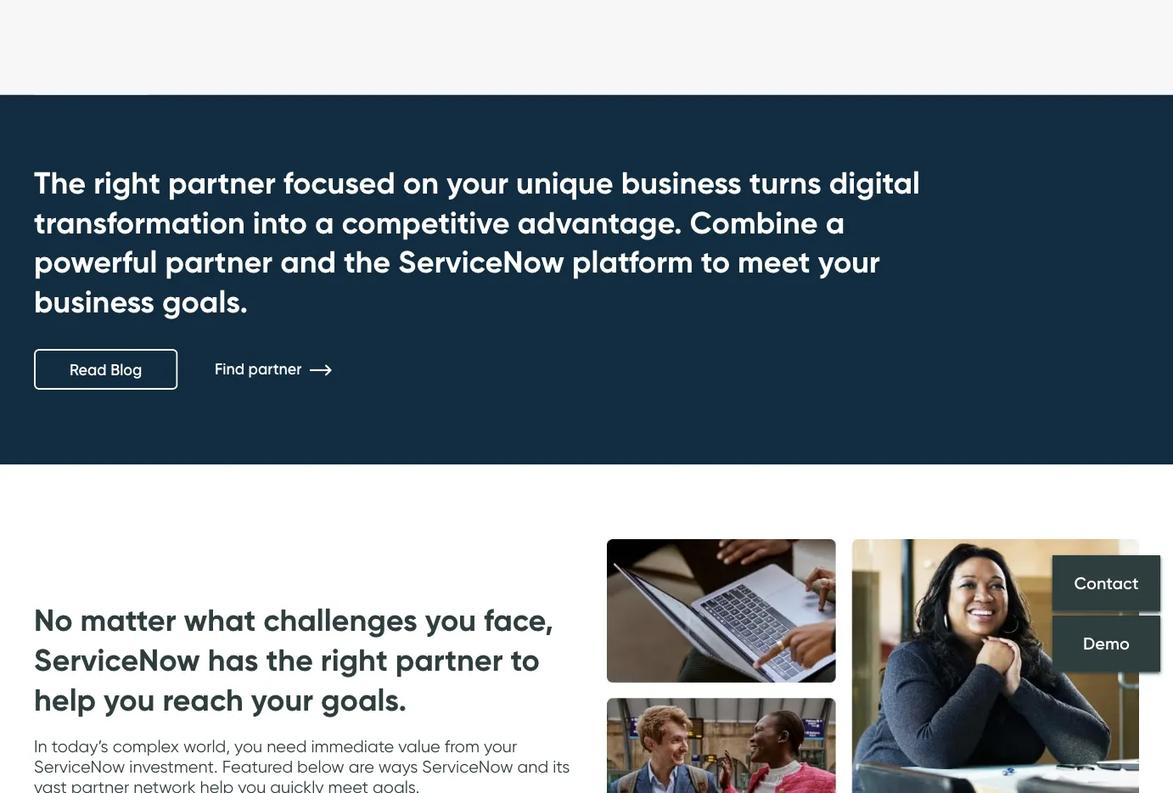 Task type: describe. For each thing, give the bounding box(es) containing it.
vast
[[34, 777, 67, 793]]

partner inside no matter what challenges you face, servicenow has the right partner to help you reach your goals.
[[396, 641, 503, 679]]

servicenow inside the right partner focused on your unique business turns digital transformation into a competitive advantage. combine a powerful partner and the servicenow platform to meet your business goals.
[[399, 243, 565, 281]]

matter
[[80, 601, 176, 639]]

you left quickly
[[238, 777, 266, 793]]

contact link
[[1053, 555, 1161, 611]]

partner down into
[[165, 243, 273, 281]]

to inside no matter what challenges you face, servicenow has the right partner to help you reach your goals.
[[511, 641, 540, 679]]

need
[[267, 736, 307, 757]]

servicenow inside no matter what challenges you face, servicenow has the right partner to help you reach your goals.
[[34, 641, 200, 679]]

1 horizontal spatial business
[[622, 164, 742, 201]]

2 a from the left
[[826, 203, 845, 241]]

no matter what challenges you face, servicenow has the right partner to help you reach your goals.
[[34, 601, 554, 718]]

right inside no matter what challenges you face, servicenow has the right partner to help you reach your goals.
[[321, 641, 388, 679]]

in
[[34, 736, 47, 757]]

right inside the right partner focused on your unique business turns digital transformation into a competitive advantage. combine a powerful partner and the servicenow platform to meet your business goals.
[[94, 164, 161, 201]]

from
[[445, 736, 480, 757]]

goals. inside in today's complex world, you need immediate value from your servicenow investment. featured below are ways servicenow and its vast partner network help you quickly meet goals.
[[373, 777, 420, 793]]

today's
[[52, 736, 108, 757]]

advantage.
[[518, 203, 683, 241]]

find partner
[[215, 359, 306, 378]]

quickly
[[270, 777, 324, 793]]

world,
[[183, 736, 230, 757]]

focused
[[283, 164, 396, 201]]

goals. inside the right partner focused on your unique business turns digital transformation into a competitive advantage. combine a powerful partner and the servicenow platform to meet your business goals.
[[162, 283, 248, 321]]

reach
[[163, 681, 244, 718]]

competitive
[[342, 203, 510, 241]]

its
[[553, 757, 570, 777]]

your inside in today's complex world, you need immediate value from your servicenow investment. featured below are ways servicenow and its vast partner network help you quickly meet goals.
[[484, 736, 517, 757]]

help inside in today's complex world, you need immediate value from your servicenow investment. featured below are ways servicenow and its vast partner network help you quickly meet goals.
[[200, 777, 234, 793]]

challenges
[[264, 601, 418, 639]]

your down digital
[[819, 243, 881, 281]]

find
[[215, 359, 245, 378]]

to inside the right partner focused on your unique business turns digital transformation into a competitive advantage. combine a powerful partner and the servicenow platform to meet your business goals.
[[701, 243, 730, 281]]

your inside no matter what challenges you face, servicenow has the right partner to help you reach your goals.
[[251, 681, 313, 718]]

investment.
[[129, 757, 218, 777]]

into
[[253, 203, 307, 241]]

in today's complex world, you need immediate value from your servicenow investment. featured below are ways servicenow and its vast partner network help you quickly meet goals.
[[34, 736, 570, 793]]

digital
[[830, 164, 921, 201]]

help inside no matter what challenges you face, servicenow has the right partner to help you reach your goals.
[[34, 681, 96, 718]]

blog
[[111, 360, 142, 379]]

the inside the right partner focused on your unique business turns digital transformation into a competitive advantage. combine a powerful partner and the servicenow platform to meet your business goals.
[[344, 243, 391, 281]]

meet inside in today's complex world, you need immediate value from your servicenow investment. featured below are ways servicenow and its vast partner network help you quickly meet goals.
[[328, 777, 369, 793]]

turns
[[750, 164, 822, 201]]



Task type: vqa. For each thing, say whether or not it's contained in the screenshot.
the inside The Right Partner Focused On Your Unique Business Turns Digital Transformation Into A Competitive Advantage. Combine A Powerful Partner And The Servicenow Platform To Meet Your Business Goals.
yes



Task type: locate. For each thing, give the bounding box(es) containing it.
help down world,
[[200, 777, 234, 793]]

are
[[349, 757, 374, 777]]

the
[[34, 164, 86, 201]]

0 vertical spatial business
[[622, 164, 742, 201]]

the right partner focused on your unique business turns digital transformation into a competitive advantage. combine a powerful partner and the servicenow platform to meet your business goals.
[[34, 164, 921, 321]]

goals. down value
[[373, 777, 420, 793]]

demo
[[1084, 633, 1130, 654]]

to down combine
[[701, 243, 730, 281]]

1 vertical spatial help
[[200, 777, 234, 793]]

contact
[[1075, 572, 1139, 593]]

the down competitive
[[344, 243, 391, 281]]

goals.
[[162, 283, 248, 321], [321, 681, 407, 718], [373, 777, 420, 793]]

find partner link
[[215, 359, 357, 378]]

0 horizontal spatial to
[[511, 641, 540, 679]]

and inside the right partner focused on your unique business turns digital transformation into a competitive advantage. combine a powerful partner and the servicenow platform to meet your business goals.
[[280, 243, 336, 281]]

goals. up the immediate
[[321, 681, 407, 718]]

business down the powerful
[[34, 283, 155, 321]]

complex
[[113, 736, 179, 757]]

1 vertical spatial to
[[511, 641, 540, 679]]

0 horizontal spatial meet
[[328, 777, 369, 793]]

platform
[[572, 243, 694, 281]]

1 vertical spatial goals.
[[321, 681, 407, 718]]

and
[[280, 243, 336, 281], [518, 757, 549, 777]]

combine
[[690, 203, 819, 241]]

0 horizontal spatial a
[[315, 203, 334, 241]]

read
[[70, 360, 107, 379]]

the inside no matter what challenges you face, servicenow has the right partner to help you reach your goals.
[[266, 641, 313, 679]]

read blog
[[70, 360, 142, 379]]

and inside in today's complex world, you need immediate value from your servicenow investment. featured below are ways servicenow and its vast partner network help you quickly meet goals.
[[518, 757, 549, 777]]

powerful
[[34, 243, 157, 281]]

servicenow
[[399, 243, 565, 281], [34, 641, 200, 679], [34, 757, 125, 777], [422, 757, 514, 777]]

meet down combine
[[738, 243, 811, 281]]

0 vertical spatial meet
[[738, 243, 811, 281]]

transformation
[[34, 203, 245, 241]]

what
[[184, 601, 256, 639]]

network
[[134, 777, 196, 793]]

meet
[[738, 243, 811, 281], [328, 777, 369, 793]]

1 horizontal spatial the
[[344, 243, 391, 281]]

a down focused
[[315, 203, 334, 241]]

you up complex
[[104, 681, 155, 718]]

goals. up find
[[162, 283, 248, 321]]

0 vertical spatial help
[[34, 681, 96, 718]]

1 horizontal spatial right
[[321, 641, 388, 679]]

your
[[447, 164, 509, 201], [819, 243, 881, 281], [251, 681, 313, 718], [484, 736, 517, 757]]

partner right find
[[249, 359, 302, 378]]

0 horizontal spatial and
[[280, 243, 336, 281]]

meet inside the right partner focused on your unique business turns digital transformation into a competitive advantage. combine a powerful partner and the servicenow platform to meet your business goals.
[[738, 243, 811, 281]]

1 horizontal spatial to
[[701, 243, 730, 281]]

1 vertical spatial right
[[321, 641, 388, 679]]

you left need
[[234, 736, 263, 757]]

1 horizontal spatial meet
[[738, 243, 811, 281]]

1 vertical spatial the
[[266, 641, 313, 679]]

0 vertical spatial the
[[344, 243, 391, 281]]

partner down face,
[[396, 641, 503, 679]]

ways
[[379, 757, 418, 777]]

1 a from the left
[[315, 203, 334, 241]]

0 horizontal spatial the
[[266, 641, 313, 679]]

0 horizontal spatial right
[[94, 164, 161, 201]]

1 vertical spatial meet
[[328, 777, 369, 793]]

featured
[[222, 757, 293, 777]]

partner down today's
[[71, 777, 129, 793]]

face,
[[484, 601, 554, 639]]

your right the from
[[484, 736, 517, 757]]

you
[[425, 601, 477, 639], [104, 681, 155, 718], [234, 736, 263, 757], [238, 777, 266, 793]]

a down digital
[[826, 203, 845, 241]]

0 vertical spatial to
[[701, 243, 730, 281]]

to down face,
[[511, 641, 540, 679]]

1 horizontal spatial and
[[518, 757, 549, 777]]

value
[[399, 736, 441, 757]]

a
[[315, 203, 334, 241], [826, 203, 845, 241]]

0 horizontal spatial help
[[34, 681, 96, 718]]

read blog link
[[34, 349, 178, 390]]

partner up into
[[168, 164, 276, 201]]

business
[[622, 164, 742, 201], [34, 283, 155, 321]]

1 vertical spatial and
[[518, 757, 549, 777]]

your up need
[[251, 681, 313, 718]]

right down challenges
[[321, 641, 388, 679]]

partner inside in today's complex world, you need immediate value from your servicenow investment. featured below are ways servicenow and its vast partner network help you quickly meet goals.
[[71, 777, 129, 793]]

meet down the immediate
[[328, 777, 369, 793]]

1 horizontal spatial a
[[826, 203, 845, 241]]

partner
[[168, 164, 276, 201], [165, 243, 273, 281], [249, 359, 302, 378], [396, 641, 503, 679], [71, 777, 129, 793]]

to
[[701, 243, 730, 281], [511, 641, 540, 679]]

the
[[344, 243, 391, 281], [266, 641, 313, 679]]

0 horizontal spatial business
[[34, 283, 155, 321]]

your right on
[[447, 164, 509, 201]]

0 vertical spatial and
[[280, 243, 336, 281]]

unique
[[517, 164, 614, 201]]

the right has
[[266, 641, 313, 679]]

and down into
[[280, 243, 336, 281]]

1 vertical spatial business
[[34, 283, 155, 321]]

0 vertical spatial right
[[94, 164, 161, 201]]

demo link
[[1053, 616, 1161, 672]]

has
[[208, 641, 259, 679]]

1 horizontal spatial help
[[200, 777, 234, 793]]

right
[[94, 164, 161, 201], [321, 641, 388, 679]]

immediate
[[311, 736, 394, 757]]

no
[[34, 601, 73, 639]]

you left face,
[[425, 601, 477, 639]]

on
[[403, 164, 439, 201]]

help up today's
[[34, 681, 96, 718]]

right up the transformation
[[94, 164, 161, 201]]

0 vertical spatial goals.
[[162, 283, 248, 321]]

below
[[297, 757, 345, 777]]

goals. inside no matter what challenges you face, servicenow has the right partner to help you reach your goals.
[[321, 681, 407, 718]]

and left "its"
[[518, 757, 549, 777]]

help
[[34, 681, 96, 718], [200, 777, 234, 793]]

business up combine
[[622, 164, 742, 201]]

2 vertical spatial goals.
[[373, 777, 420, 793]]



